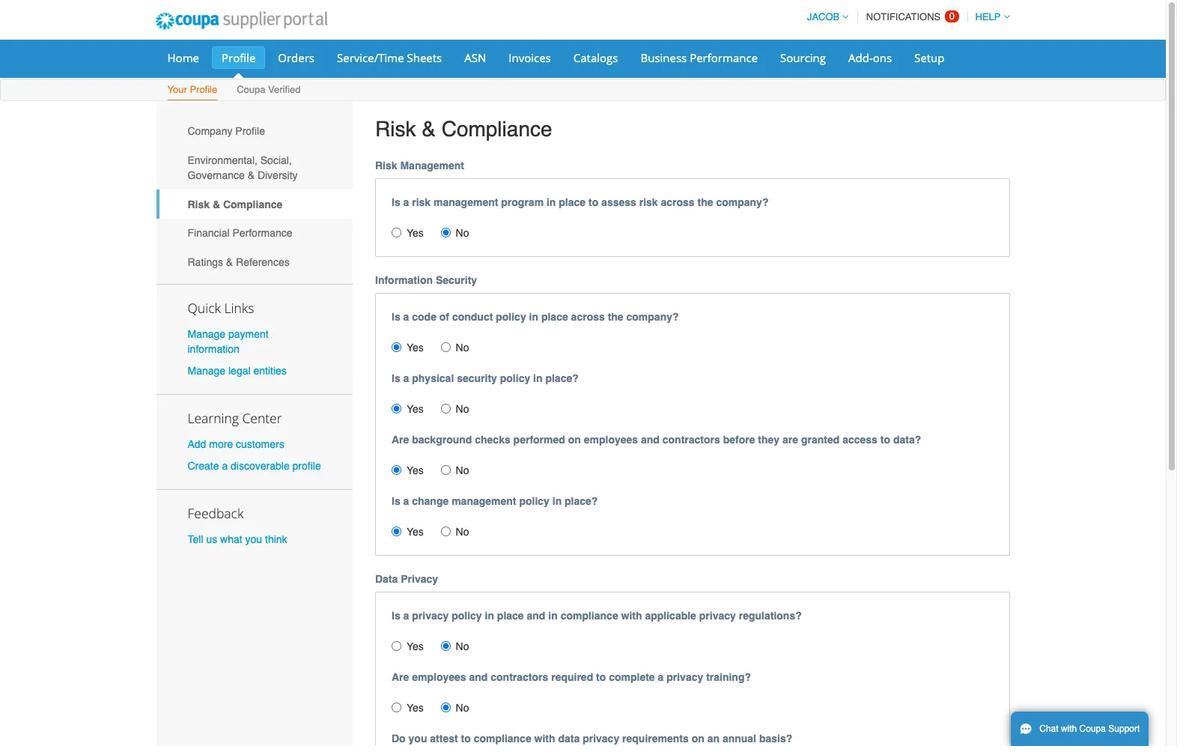 Task type: describe. For each thing, give the bounding box(es) containing it.
a for privacy
[[403, 609, 409, 621]]

granted
[[801, 433, 840, 445]]

information
[[188, 343, 240, 355]]

company profile link
[[156, 117, 353, 146]]

program
[[501, 196, 544, 208]]

risk inside 'link'
[[188, 198, 210, 210]]

links
[[224, 299, 254, 317]]

business
[[641, 50, 687, 65]]

code
[[412, 311, 437, 323]]

invoices
[[509, 50, 551, 65]]

manage for manage payment information
[[188, 328, 226, 340]]

security
[[457, 372, 497, 384]]

jacob link
[[801, 11, 849, 22]]

1 vertical spatial compliance
[[474, 732, 532, 744]]

add-ons
[[849, 50, 892, 65]]

before
[[723, 433, 755, 445]]

0 vertical spatial risk
[[375, 117, 416, 141]]

ons
[[873, 50, 892, 65]]

1 horizontal spatial you
[[409, 732, 427, 744]]

a for risk
[[403, 196, 409, 208]]

1 horizontal spatial on
[[692, 732, 705, 744]]

setup link
[[905, 46, 955, 69]]

catalogs
[[574, 50, 618, 65]]

0 vertical spatial coupa
[[237, 84, 265, 95]]

complete
[[609, 671, 655, 683]]

asn link
[[455, 46, 496, 69]]

0 horizontal spatial company?
[[627, 311, 679, 323]]

privacy left training?
[[667, 671, 704, 683]]

1 horizontal spatial company?
[[716, 196, 769, 208]]

a for code
[[403, 311, 409, 323]]

center
[[242, 409, 282, 427]]

jacob
[[807, 11, 840, 22]]

no for checks
[[456, 464, 469, 476]]

0 horizontal spatial the
[[608, 311, 624, 323]]

verified
[[268, 84, 301, 95]]

no for and
[[456, 702, 469, 714]]

home link
[[158, 46, 209, 69]]

0 horizontal spatial employees
[[412, 671, 466, 683]]

1 risk from the left
[[412, 196, 431, 208]]

manage legal entities
[[188, 365, 287, 377]]

is a change management policy in place?
[[392, 495, 598, 507]]

chat
[[1040, 724, 1059, 734]]

place? for is a change management policy in place?
[[565, 495, 598, 507]]

catalogs link
[[564, 46, 628, 69]]

& up 'management' at the left top of the page
[[422, 117, 436, 141]]

business performance link
[[631, 46, 768, 69]]

yes for is a privacy policy in place and in compliance with applicable privacy regulations?
[[407, 640, 424, 652]]

create
[[188, 460, 219, 472]]

management for program
[[434, 196, 498, 208]]

manage payment information link
[[188, 328, 269, 355]]

1 vertical spatial place
[[542, 311, 568, 323]]

management for policy
[[452, 495, 516, 507]]

profile
[[293, 460, 321, 472]]

asn
[[465, 50, 486, 65]]

1 horizontal spatial compliance
[[442, 117, 552, 141]]

no for privacy
[[456, 640, 469, 652]]

entities
[[254, 365, 287, 377]]

you inside button
[[245, 534, 262, 546]]

feedback
[[188, 504, 244, 522]]

company
[[188, 125, 233, 137]]

yes for are background checks performed on employees and contractors before they are granted access to data?
[[407, 464, 424, 476]]

of
[[440, 311, 449, 323]]

privacy right data
[[583, 732, 620, 744]]

management
[[400, 159, 464, 171]]

privacy down privacy on the bottom left of page
[[412, 609, 449, 621]]

requirements
[[623, 732, 689, 744]]

& right ratings
[[226, 256, 233, 268]]

0 vertical spatial across
[[661, 196, 695, 208]]

environmental,
[[188, 154, 258, 166]]

learning
[[188, 409, 239, 427]]

2 risk from the left
[[639, 196, 658, 208]]

financial
[[188, 227, 230, 239]]

1 horizontal spatial with
[[621, 609, 642, 621]]

profile for company profile
[[235, 125, 265, 137]]

risk management
[[375, 159, 464, 171]]

0 vertical spatial contractors
[[663, 433, 720, 445]]

coupa inside button
[[1080, 724, 1106, 734]]

no for code
[[456, 341, 469, 353]]

invoices link
[[499, 46, 561, 69]]

0 horizontal spatial and
[[469, 671, 488, 683]]

coupa verified link
[[236, 81, 301, 100]]

are
[[783, 433, 799, 445]]

what
[[220, 534, 242, 546]]

tell
[[188, 534, 203, 546]]

yes for is a change management policy in place?
[[407, 526, 424, 538]]

0 vertical spatial on
[[568, 433, 581, 445]]

orders link
[[268, 46, 324, 69]]

add more customers
[[188, 438, 284, 450]]

data privacy
[[375, 573, 438, 585]]

regulations?
[[739, 609, 802, 621]]

basis?
[[759, 732, 793, 744]]

to left the assess
[[589, 196, 599, 208]]

to left data?
[[881, 433, 891, 445]]

0 vertical spatial place
[[559, 196, 586, 208]]

service/time sheets link
[[327, 46, 452, 69]]

tell us what you think button
[[188, 532, 287, 547]]

manage payment information
[[188, 328, 269, 355]]

do
[[392, 732, 406, 744]]

business performance
[[641, 50, 758, 65]]

ratings
[[188, 256, 223, 268]]

governance
[[188, 169, 245, 181]]

attest
[[430, 732, 458, 744]]

background
[[412, 433, 472, 445]]

environmental, social, governance & diversity
[[188, 154, 298, 181]]

access
[[843, 433, 878, 445]]

are background checks performed on employees and contractors before they are granted access to data?
[[392, 433, 922, 445]]

annual
[[723, 732, 757, 744]]

yes for are employees and contractors required to complete a privacy training?
[[407, 702, 424, 714]]

sourcing
[[781, 50, 826, 65]]

help
[[976, 11, 1001, 22]]

1 horizontal spatial compliance
[[561, 609, 618, 621]]

change
[[412, 495, 449, 507]]

compliance inside 'link'
[[223, 198, 283, 210]]

discoverable
[[231, 460, 290, 472]]

place? for is a physical security policy in place?
[[546, 372, 579, 384]]

1 vertical spatial contractors
[[491, 671, 549, 683]]

a for discoverable
[[222, 460, 228, 472]]

profile link
[[212, 46, 265, 69]]



Task type: vqa. For each thing, say whether or not it's contained in the screenshot.
"Jacob" link
yes



Task type: locate. For each thing, give the bounding box(es) containing it.
you left think
[[245, 534, 262, 546]]

& inside 'link'
[[213, 198, 220, 210]]

1 manage from the top
[[188, 328, 226, 340]]

is a code of conduct policy in place across the company?
[[392, 311, 679, 323]]

create a discoverable profile
[[188, 460, 321, 472]]

0 vertical spatial profile
[[222, 50, 256, 65]]

compliance
[[442, 117, 552, 141], [223, 198, 283, 210]]

risk & compliance link
[[156, 190, 353, 219]]

no for change
[[456, 526, 469, 538]]

6 yes from the top
[[407, 640, 424, 652]]

sheets
[[407, 50, 442, 65]]

navigation
[[801, 2, 1010, 31]]

applicable
[[645, 609, 697, 621]]

legal
[[228, 365, 251, 377]]

manage down information
[[188, 365, 226, 377]]

performance for business performance
[[690, 50, 758, 65]]

& left diversity
[[248, 169, 255, 181]]

2 vertical spatial and
[[469, 671, 488, 683]]

on
[[568, 433, 581, 445], [692, 732, 705, 744]]

home
[[167, 50, 199, 65]]

privacy
[[401, 573, 438, 585]]

yes
[[407, 227, 424, 239], [407, 341, 424, 353], [407, 403, 424, 415], [407, 464, 424, 476], [407, 526, 424, 538], [407, 640, 424, 652], [407, 702, 424, 714]]

0 horizontal spatial on
[[568, 433, 581, 445]]

place
[[559, 196, 586, 208], [542, 311, 568, 323], [497, 609, 524, 621]]

coupa left verified on the left top of the page
[[237, 84, 265, 95]]

0 horizontal spatial compliance
[[223, 198, 283, 210]]

0 vertical spatial risk & compliance
[[375, 117, 552, 141]]

performance
[[690, 50, 758, 65], [233, 227, 293, 239]]

2 no from the top
[[456, 341, 469, 353]]

no for physical
[[456, 403, 469, 415]]

your profile
[[167, 84, 217, 95]]

7 yes from the top
[[407, 702, 424, 714]]

payment
[[228, 328, 269, 340]]

1 vertical spatial place?
[[565, 495, 598, 507]]

with left data
[[535, 732, 555, 744]]

risk
[[412, 196, 431, 208], [639, 196, 658, 208]]

learning center
[[188, 409, 282, 427]]

3 yes from the top
[[407, 403, 424, 415]]

risk & compliance up 'management' at the left top of the page
[[375, 117, 552, 141]]

add more customers link
[[188, 438, 284, 450]]

risk up financial at the top of the page
[[188, 198, 210, 210]]

ratings & references
[[188, 256, 290, 268]]

2 is from the top
[[392, 311, 401, 323]]

is
[[392, 196, 401, 208], [392, 311, 401, 323], [392, 372, 401, 384], [392, 495, 401, 507], [392, 609, 401, 621]]

they
[[758, 433, 780, 445]]

0 vertical spatial management
[[434, 196, 498, 208]]

0 horizontal spatial risk & compliance
[[188, 198, 283, 210]]

1 horizontal spatial risk & compliance
[[375, 117, 552, 141]]

with inside button
[[1061, 724, 1077, 734]]

0 vertical spatial employees
[[584, 433, 638, 445]]

company profile
[[188, 125, 265, 137]]

is a privacy policy in place and in compliance with applicable privacy regulations?
[[392, 609, 802, 621]]

quick
[[188, 299, 221, 317]]

is for is a privacy policy in place and in compliance with applicable privacy regulations?
[[392, 609, 401, 621]]

2 horizontal spatial with
[[1061, 724, 1077, 734]]

with left applicable
[[621, 609, 642, 621]]

4 yes from the top
[[407, 464, 424, 476]]

place?
[[546, 372, 579, 384], [565, 495, 598, 507]]

1 vertical spatial the
[[608, 311, 624, 323]]

& down governance
[[213, 198, 220, 210]]

0 horizontal spatial performance
[[233, 227, 293, 239]]

1 vertical spatial coupa
[[1080, 724, 1106, 734]]

5 yes from the top
[[407, 526, 424, 538]]

1 vertical spatial and
[[527, 609, 546, 621]]

1 vertical spatial risk & compliance
[[188, 198, 283, 210]]

service/time
[[337, 50, 404, 65]]

compliance up 'management' at the left top of the page
[[442, 117, 552, 141]]

checks
[[475, 433, 511, 445]]

place? up performed
[[546, 372, 579, 384]]

contractors left before
[[663, 433, 720, 445]]

are left background
[[392, 433, 409, 445]]

4 no from the top
[[456, 464, 469, 476]]

0
[[950, 10, 955, 22]]

is for is a change management policy in place?
[[392, 495, 401, 507]]

risk down risk management
[[412, 196, 431, 208]]

you
[[245, 534, 262, 546], [409, 732, 427, 744]]

1 are from the top
[[392, 433, 409, 445]]

assess
[[602, 196, 637, 208]]

1 horizontal spatial and
[[527, 609, 546, 621]]

is left change
[[392, 495, 401, 507]]

is down risk management
[[392, 196, 401, 208]]

is for is a physical security policy in place?
[[392, 372, 401, 384]]

social,
[[260, 154, 292, 166]]

to
[[589, 196, 599, 208], [881, 433, 891, 445], [596, 671, 606, 683], [461, 732, 471, 744]]

orders
[[278, 50, 315, 65]]

profile up environmental, social, governance & diversity link
[[235, 125, 265, 137]]

1 vertical spatial company?
[[627, 311, 679, 323]]

data?
[[894, 433, 922, 445]]

0 vertical spatial compliance
[[442, 117, 552, 141]]

0 vertical spatial compliance
[[561, 609, 618, 621]]

is for is a risk management program in place to assess risk across the company?
[[392, 196, 401, 208]]

to right attest
[[461, 732, 471, 744]]

None radio
[[392, 227, 401, 237], [392, 342, 401, 352], [392, 403, 401, 413], [392, 465, 401, 475], [441, 465, 451, 475], [392, 641, 401, 651], [441, 641, 451, 651], [392, 702, 401, 712], [392, 227, 401, 237], [392, 342, 401, 352], [392, 403, 401, 413], [392, 465, 401, 475], [441, 465, 451, 475], [392, 641, 401, 651], [441, 641, 451, 651], [392, 702, 401, 712]]

0 vertical spatial are
[[392, 433, 409, 445]]

management down 'management' at the left top of the page
[[434, 196, 498, 208]]

on right performed
[[568, 433, 581, 445]]

manage legal entities link
[[188, 365, 287, 377]]

help link
[[969, 11, 1010, 22]]

1 vertical spatial across
[[571, 311, 605, 323]]

2 vertical spatial profile
[[235, 125, 265, 137]]

an
[[708, 732, 720, 744]]

2 vertical spatial place
[[497, 609, 524, 621]]

employees up attest
[[412, 671, 466, 683]]

is for is a code of conduct policy in place across the company?
[[392, 311, 401, 323]]

2 manage from the top
[[188, 365, 226, 377]]

references
[[236, 256, 290, 268]]

1 vertical spatial on
[[692, 732, 705, 744]]

employees right performed
[[584, 433, 638, 445]]

& inside the environmental, social, governance & diversity
[[248, 169, 255, 181]]

risk up risk management
[[375, 117, 416, 141]]

with right chat
[[1061, 724, 1077, 734]]

risk right the assess
[[639, 196, 658, 208]]

information
[[375, 274, 433, 286]]

7 no from the top
[[456, 702, 469, 714]]

required
[[551, 671, 593, 683]]

2 are from the top
[[392, 671, 409, 683]]

is left physical
[[392, 372, 401, 384]]

performance right business
[[690, 50, 758, 65]]

no for risk
[[456, 227, 469, 239]]

notifications 0
[[867, 10, 955, 22]]

performance up references
[[233, 227, 293, 239]]

risk left 'management' at the left top of the page
[[375, 159, 397, 171]]

manage for manage legal entities
[[188, 365, 226, 377]]

1 vertical spatial risk
[[375, 159, 397, 171]]

0 vertical spatial place?
[[546, 372, 579, 384]]

coupa supplier portal image
[[145, 2, 338, 40]]

training?
[[706, 671, 751, 683]]

5 no from the top
[[456, 526, 469, 538]]

1 horizontal spatial contractors
[[663, 433, 720, 445]]

a for physical
[[403, 372, 409, 384]]

do you attest to compliance with data privacy requirements on an annual basis?
[[392, 732, 793, 744]]

data
[[558, 732, 580, 744]]

a for change
[[403, 495, 409, 507]]

manage up information
[[188, 328, 226, 340]]

a right complete
[[658, 671, 664, 683]]

conduct
[[452, 311, 493, 323]]

a left physical
[[403, 372, 409, 384]]

security
[[436, 274, 477, 286]]

are up do
[[392, 671, 409, 683]]

2 horizontal spatial and
[[641, 433, 660, 445]]

a left code
[[403, 311, 409, 323]]

1 vertical spatial compliance
[[223, 198, 283, 210]]

4 is from the top
[[392, 495, 401, 507]]

5 is from the top
[[392, 609, 401, 621]]

profile down coupa supplier portal image
[[222, 50, 256, 65]]

1 horizontal spatial coupa
[[1080, 724, 1106, 734]]

in
[[547, 196, 556, 208], [529, 311, 539, 323], [533, 372, 543, 384], [553, 495, 562, 507], [485, 609, 494, 621], [549, 609, 558, 621]]

0 horizontal spatial across
[[571, 311, 605, 323]]

is a physical security policy in place?
[[392, 372, 579, 384]]

0 horizontal spatial contractors
[[491, 671, 549, 683]]

customers
[[236, 438, 284, 450]]

contractors left required
[[491, 671, 549, 683]]

support
[[1109, 724, 1140, 734]]

on left an
[[692, 732, 705, 744]]

performed
[[514, 433, 565, 445]]

1 vertical spatial you
[[409, 732, 427, 744]]

physical
[[412, 372, 454, 384]]

1 vertical spatial performance
[[233, 227, 293, 239]]

are for are background checks performed on employees and contractors before they are granted access to data?
[[392, 433, 409, 445]]

1 horizontal spatial the
[[698, 196, 714, 208]]

0 horizontal spatial you
[[245, 534, 262, 546]]

your profile link
[[167, 81, 218, 100]]

are employees and contractors required to complete a privacy training?
[[392, 671, 751, 683]]

1 yes from the top
[[407, 227, 424, 239]]

1 is from the top
[[392, 196, 401, 208]]

and for in
[[527, 609, 546, 621]]

to right required
[[596, 671, 606, 683]]

manage
[[188, 328, 226, 340], [188, 365, 226, 377]]

0 vertical spatial manage
[[188, 328, 226, 340]]

yes for is a code of conduct policy in place across the company?
[[407, 341, 424, 353]]

privacy right applicable
[[699, 609, 736, 621]]

3 no from the top
[[456, 403, 469, 415]]

0 horizontal spatial risk
[[412, 196, 431, 208]]

you right do
[[409, 732, 427, 744]]

is left code
[[392, 311, 401, 323]]

profile for your profile
[[190, 84, 217, 95]]

1 horizontal spatial performance
[[690, 50, 758, 65]]

1 vertical spatial employees
[[412, 671, 466, 683]]

compliance
[[561, 609, 618, 621], [474, 732, 532, 744]]

chat with coupa support button
[[1011, 712, 1149, 746]]

coupa left support
[[1080, 724, 1106, 734]]

quick links
[[188, 299, 254, 317]]

0 horizontal spatial with
[[535, 732, 555, 744]]

performance for financial performance
[[233, 227, 293, 239]]

&
[[422, 117, 436, 141], [248, 169, 255, 181], [213, 198, 220, 210], [226, 256, 233, 268]]

a down data privacy
[[403, 609, 409, 621]]

1 vertical spatial are
[[392, 671, 409, 683]]

1 horizontal spatial across
[[661, 196, 695, 208]]

manage inside manage payment information
[[188, 328, 226, 340]]

data
[[375, 573, 398, 585]]

0 vertical spatial and
[[641, 433, 660, 445]]

are for are employees and contractors required to complete a privacy training?
[[392, 671, 409, 683]]

risk & compliance inside risk & compliance 'link'
[[188, 198, 283, 210]]

are
[[392, 433, 409, 445], [392, 671, 409, 683]]

0 vertical spatial you
[[245, 534, 262, 546]]

a left change
[[403, 495, 409, 507]]

coupa
[[237, 84, 265, 95], [1080, 724, 1106, 734]]

3 is from the top
[[392, 372, 401, 384]]

ratings & references link
[[156, 248, 353, 277]]

think
[[265, 534, 287, 546]]

diversity
[[258, 169, 298, 181]]

management right change
[[452, 495, 516, 507]]

0 vertical spatial company?
[[716, 196, 769, 208]]

place? down performed
[[565, 495, 598, 507]]

1 horizontal spatial risk
[[639, 196, 658, 208]]

is down the data
[[392, 609, 401, 621]]

add-
[[849, 50, 873, 65]]

tell us what you think
[[188, 534, 287, 546]]

0 horizontal spatial compliance
[[474, 732, 532, 744]]

and for contractors
[[641, 433, 660, 445]]

risk & compliance up financial performance
[[188, 198, 283, 210]]

2 vertical spatial risk
[[188, 198, 210, 210]]

management
[[434, 196, 498, 208], [452, 495, 516, 507]]

financial performance
[[188, 227, 293, 239]]

None radio
[[441, 227, 451, 237], [441, 342, 451, 352], [441, 403, 451, 413], [392, 526, 401, 536], [441, 526, 451, 536], [441, 702, 451, 712], [441, 227, 451, 237], [441, 342, 451, 352], [441, 403, 451, 413], [392, 526, 401, 536], [441, 526, 451, 536], [441, 702, 451, 712]]

information security
[[375, 274, 477, 286]]

profile right your
[[190, 84, 217, 95]]

create a discoverable profile link
[[188, 460, 321, 472]]

1 horizontal spatial employees
[[584, 433, 638, 445]]

yes for is a physical security policy in place?
[[407, 403, 424, 415]]

0 vertical spatial the
[[698, 196, 714, 208]]

1 no from the top
[[456, 227, 469, 239]]

add
[[188, 438, 206, 450]]

6 no from the top
[[456, 640, 469, 652]]

coupa verified
[[237, 84, 301, 95]]

0 vertical spatial performance
[[690, 50, 758, 65]]

profile
[[222, 50, 256, 65], [190, 84, 217, 95], [235, 125, 265, 137]]

compliance up financial performance link
[[223, 198, 283, 210]]

chat with coupa support
[[1040, 724, 1140, 734]]

1 vertical spatial manage
[[188, 365, 226, 377]]

1 vertical spatial management
[[452, 495, 516, 507]]

compliance right attest
[[474, 732, 532, 744]]

profile inside 'link'
[[235, 125, 265, 137]]

1 vertical spatial profile
[[190, 84, 217, 95]]

0 horizontal spatial coupa
[[237, 84, 265, 95]]

a right the create
[[222, 460, 228, 472]]

a down risk management
[[403, 196, 409, 208]]

2 yes from the top
[[407, 341, 424, 353]]

yes for is a risk management program in place to assess risk across the company?
[[407, 227, 424, 239]]

navigation containing notifications 0
[[801, 2, 1010, 31]]

compliance up required
[[561, 609, 618, 621]]



